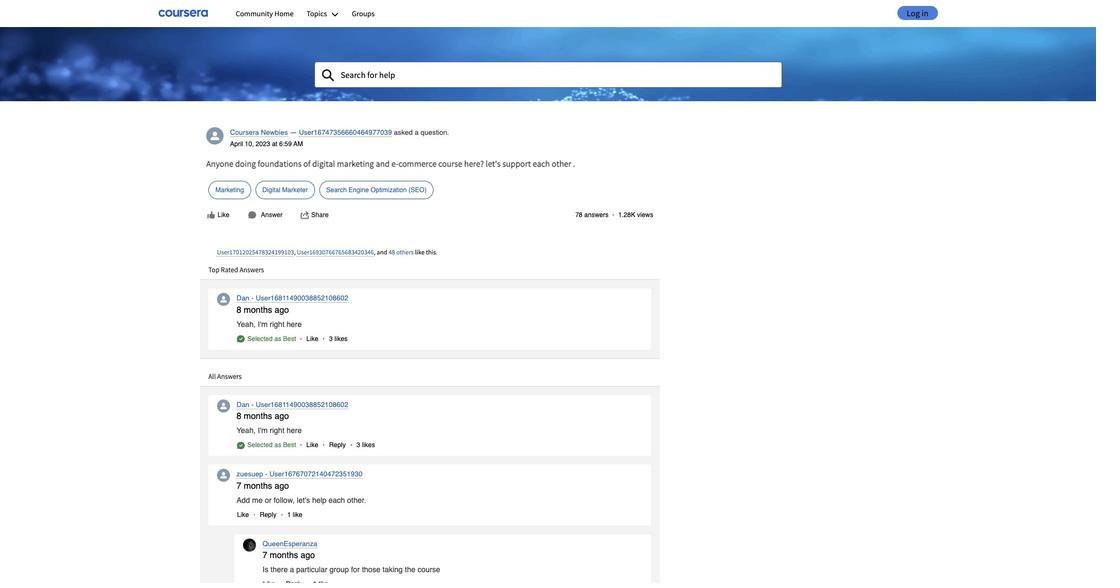 Task type: vqa. For each thing, say whether or not it's contained in the screenshot.
Discussions
no



Task type: describe. For each thing, give the bounding box(es) containing it.
external user - dan - user16811490038852108602 (customer) image
[[217, 293, 230, 306]]

user16930766765683420346
[[297, 248, 374, 256]]

48 others link
[[389, 248, 414, 256]]

—
[[290, 128, 297, 136]]

right for reply
[[270, 426, 285, 435]]

top rated answers
[[208, 265, 264, 275]]

rated
[[221, 265, 238, 275]]

user16747356660464977039
[[299, 128, 392, 136]]

i'm for reply
[[258, 426, 268, 435]]

(seo)
[[409, 186, 427, 194]]

text default image up all answers
[[237, 335, 245, 344]]

yeah, for reply
[[237, 426, 256, 435]]

me
[[252, 496, 263, 505]]

here?
[[464, 158, 484, 169]]

external user - user16747356660464977039 (customer) image
[[206, 127, 224, 144]]

others
[[396, 248, 414, 256]]

user16747356660464977039 link
[[299, 128, 392, 137]]

share link
[[301, 211, 329, 219]]

1 horizontal spatial like
[[415, 248, 425, 256]]

coursera newbies — user16747356660464977039 asked a question. april 10, 2023 at 6:59 am
[[230, 128, 449, 148]]

each inside user16747356660464977039, april 10, 2023 at 6:59 am element
[[533, 158, 550, 169]]

3 for the rightmost 3 likes button
[[357, 441, 360, 449]]

groups
[[352, 9, 375, 18]]

ago for 3 likes
[[275, 305, 289, 315]]

text default image inside answer 'button'
[[248, 211, 257, 219]]

e-
[[392, 158, 399, 169]]

likes for the topmost 3 likes button
[[335, 335, 348, 343]]

user17012025478324199103 link
[[217, 248, 294, 257]]

coursera newbies link
[[230, 128, 288, 137]]

queenesperanza
[[263, 540, 317, 548]]

am
[[294, 140, 303, 148]]

like inside user16747356660464977039, april 10, 2023 at 6:59 am element
[[218, 211, 230, 219]]

1 , from the left
[[294, 248, 296, 256]]

0 horizontal spatial 3 likes
[[329, 335, 348, 343]]

78 answers status
[[576, 210, 619, 220]]

answer button
[[247, 210, 283, 220]]

78 answers
[[576, 211, 609, 219]]

optimization
[[371, 186, 407, 194]]

search engine optimization (seo) link
[[319, 181, 434, 199]]

answers
[[585, 211, 609, 219]]

user16930766765683420346 link
[[297, 248, 374, 257]]

1
[[287, 511, 291, 519]]

question.
[[421, 128, 449, 136]]

coursera
[[230, 128, 259, 136]]

1.28k
[[619, 211, 636, 219]]

dan - user16811490038852108602 8 months ago yeah, i'm right here​ for 3 likes
[[237, 294, 348, 328]]

digital marketer link
[[255, 181, 315, 199]]

in
[[922, 8, 929, 19]]

april 10, 2023 at 6:59 am link
[[230, 140, 303, 148]]

best for 3 likes
[[283, 335, 296, 343]]

1 like button
[[287, 511, 303, 519]]

10,
[[245, 140, 254, 148]]

anyone doing foundations of digital marketing and e-commerce course here? let's support each other .
[[206, 158, 575, 169]]

follow,
[[274, 496, 295, 505]]

views
[[637, 211, 654, 219]]

anyone
[[206, 158, 234, 169]]

other.
[[347, 496, 366, 505]]

and inside user16747356660464977039, april 10, 2023 at 6:59 am element
[[376, 158, 390, 169]]

search
[[326, 186, 347, 194]]

zuesuep - user16767072140472351930 link
[[237, 470, 363, 479]]

all answers
[[208, 372, 242, 381]]

external user - dan - user16811490038852108602 (customer) image
[[217, 399, 230, 412]]

selected for reply
[[247, 441, 273, 449]]

group
[[330, 565, 349, 574]]

user16811490038852108602 for reply
[[256, 401, 348, 409]]

8 for reply
[[237, 412, 241, 421]]

those
[[362, 565, 381, 574]]

zuesuep - user16767072140472351930 7 months ago add me or follow, let's help each other.
[[237, 470, 366, 505]]

reply for reply button to the bottom
[[260, 511, 277, 519]]

a inside coursera newbies — user16747356660464977039 asked a question. april 10, 2023 at 6:59 am
[[415, 128, 419, 136]]

78
[[576, 211, 583, 219]]

as for reply
[[275, 441, 281, 449]]

- for 1 like
[[265, 470, 268, 478]]

1 like
[[287, 511, 303, 519]]

digital
[[312, 158, 335, 169]]

0 vertical spatial answers
[[240, 265, 264, 275]]

digital
[[262, 186, 281, 194]]

ago for 1 like
[[275, 481, 289, 491]]

text default image up zuesuep
[[237, 441, 245, 450]]

1 vertical spatial 3 likes
[[357, 441, 375, 449]]

foundations
[[258, 158, 302, 169]]

answer
[[261, 211, 283, 219]]

support
[[503, 158, 531, 169]]

Search for help text field
[[314, 62, 782, 88]]

community home link
[[236, 9, 294, 19]]

for
[[351, 565, 360, 574]]

- for reply
[[251, 401, 254, 409]]

topics button
[[307, 9, 339, 18]]

months inside queenesperanza 7 months ago is there a particular group for those taking the course
[[270, 551, 298, 561]]

right for 3 likes
[[270, 320, 285, 328]]

3 for the topmost 3 likes button
[[329, 335, 333, 343]]

text default image
[[207, 211, 216, 219]]

log in button
[[898, 6, 938, 20]]

6:59
[[279, 140, 292, 148]]



Task type: locate. For each thing, give the bounding box(es) containing it.
home
[[275, 9, 294, 18]]

1 vertical spatial 3 likes button
[[356, 441, 376, 449]]

0 vertical spatial each
[[533, 158, 550, 169]]

dan - user16811490038852108602 link for 3 likes
[[237, 294, 348, 303]]

selected as best for reply
[[247, 441, 296, 449]]

2023
[[256, 140, 270, 148]]

1 as from the top
[[275, 335, 281, 343]]

dan for reply
[[237, 401, 250, 409]]

3
[[329, 335, 333, 343], [357, 441, 360, 449]]

8 right external user - dan - user16811490038852108602 (customer) image
[[237, 305, 241, 315]]

selected
[[247, 335, 273, 343], [247, 441, 273, 449]]

like button inside user16747356660464977039, april 10, 2023 at 6:59 am element
[[206, 210, 230, 220]]

yeah, for 3 likes
[[237, 320, 256, 328]]

as for 3 likes
[[275, 335, 281, 343]]

log in banner
[[0, 0, 1096, 101]]

0 vertical spatial dan - user16811490038852108602 8 months ago yeah, i'm right here​
[[237, 294, 348, 328]]

commerce
[[399, 158, 437, 169]]

1 best from the top
[[283, 335, 296, 343]]

yeah,
[[237, 320, 256, 328], [237, 426, 256, 435]]

0 vertical spatial -
[[251, 294, 254, 302]]

1 vertical spatial a
[[290, 565, 294, 574]]

1 vertical spatial reply button
[[259, 511, 277, 519]]

months up the me
[[244, 481, 272, 491]]

1 horizontal spatial a
[[415, 128, 419, 136]]

like button
[[206, 210, 230, 220], [306, 335, 319, 343], [306, 441, 319, 449], [237, 511, 250, 519]]

1 vertical spatial -
[[251, 401, 254, 409]]

, left user16930766765683420346
[[294, 248, 296, 256]]

of
[[303, 158, 311, 169]]

0 vertical spatial as
[[275, 335, 281, 343]]

2 yeah, from the top
[[237, 426, 256, 435]]

dan for 3 likes
[[237, 294, 250, 302]]

zuesuep
[[237, 470, 263, 478]]

- right zuesuep
[[265, 470, 268, 478]]

user16747356660464977039, april 10, 2023 at 6:59 am element
[[200, 121, 660, 226]]

- inside zuesuep - user16767072140472351930 7 months ago add me or follow, let's help each other.
[[265, 470, 268, 478]]

like right 1
[[293, 511, 303, 519]]

2 as from the top
[[275, 441, 281, 449]]

2 selected as best from the top
[[247, 441, 296, 449]]

dan - user16811490038852108602 8 months ago yeah, i'm right here​
[[237, 294, 348, 328], [237, 401, 348, 435]]

the
[[405, 565, 416, 574]]

dan - user16811490038852108602 link for reply
[[237, 401, 348, 409]]

and left 48
[[377, 248, 387, 256]]

reply up user16767072140472351930
[[329, 441, 346, 449]]

2 dan - user16811490038852108602 link from the top
[[237, 401, 348, 409]]

months
[[244, 305, 272, 315], [244, 412, 272, 421], [244, 481, 272, 491], [270, 551, 298, 561]]

user16811490038852108602
[[256, 294, 348, 302], [256, 401, 348, 409]]

log in
[[907, 8, 929, 19]]

8 right external user - dan - user16811490038852108602 (customer) icon at the left
[[237, 412, 241, 421]]

or
[[265, 496, 272, 505]]

let's left help
[[297, 496, 310, 505]]

0 horizontal spatial 7
[[237, 481, 241, 491]]

2 vertical spatial -
[[265, 470, 268, 478]]

course right the
[[418, 565, 440, 574]]

1 vertical spatial i'm
[[258, 426, 268, 435]]

dan - user16811490038852108602 8 months ago yeah, i'm right here​ for reply
[[237, 401, 348, 435]]

external user - queenesperanza (customer) image
[[243, 539, 256, 552]]

queenesperanza 7 months ago is there a particular group for those taking the course
[[263, 540, 440, 574]]

1 vertical spatial let's
[[297, 496, 310, 505]]

as
[[275, 335, 281, 343], [275, 441, 281, 449]]

community home
[[236, 9, 294, 18]]

1 vertical spatial answers
[[217, 372, 242, 381]]

1 vertical spatial right
[[270, 426, 285, 435]]

1 vertical spatial selected
[[247, 441, 273, 449]]

is
[[263, 565, 269, 574]]

1 selected as best from the top
[[247, 335, 296, 343]]

0 horizontal spatial like
[[293, 511, 303, 519]]

0 horizontal spatial reply
[[260, 511, 277, 519]]

all
[[208, 372, 216, 381]]

1 vertical spatial dan - user16811490038852108602 link
[[237, 401, 348, 409]]

0 vertical spatial right
[[270, 320, 285, 328]]

months right external user - dan - user16811490038852108602 (customer) icon at the left
[[244, 412, 272, 421]]

there
[[271, 565, 288, 574]]

selected as best for 3 likes
[[247, 335, 296, 343]]

1 dan - user16811490038852108602 link from the top
[[237, 294, 348, 303]]

top
[[208, 265, 220, 275]]

marketing
[[216, 186, 244, 194]]

1 vertical spatial dan
[[237, 401, 250, 409]]

0 vertical spatial selected
[[247, 335, 273, 343]]

0 vertical spatial reply button
[[329, 441, 346, 449]]

0 vertical spatial 7
[[237, 481, 241, 491]]

0 vertical spatial dan - user16811490038852108602 link
[[237, 294, 348, 303]]

i'm
[[258, 320, 268, 328], [258, 426, 268, 435]]

8
[[237, 305, 241, 315], [237, 412, 241, 421]]

engine
[[349, 186, 369, 194]]

0 vertical spatial dan
[[237, 294, 250, 302]]

reply button down or
[[259, 511, 277, 519]]

1 vertical spatial reply
[[260, 511, 277, 519]]

2 i'm from the top
[[258, 426, 268, 435]]

1 dan from the top
[[237, 294, 250, 302]]

7 inside queenesperanza 7 months ago is there a particular group for those taking the course
[[263, 551, 267, 561]]

a inside queenesperanza 7 months ago is there a particular group for those taking the course
[[290, 565, 294, 574]]

2 dan - user16811490038852108602 8 months ago yeah, i'm right here​ from the top
[[237, 401, 348, 435]]

each right help
[[329, 496, 345, 505]]

a
[[415, 128, 419, 136], [290, 565, 294, 574]]

1 vertical spatial user16811490038852108602
[[256, 401, 348, 409]]

and
[[376, 158, 390, 169], [377, 248, 387, 256]]

1 dan - user16811490038852108602 8 months ago yeah, i'm right here​ from the top
[[237, 294, 348, 328]]

1 selected from the top
[[247, 335, 273, 343]]

2 user16811490038852108602 from the top
[[256, 401, 348, 409]]

0 vertical spatial let's
[[486, 158, 501, 169]]

reply down or
[[260, 511, 277, 519]]

48
[[389, 248, 395, 256]]

0 vertical spatial course
[[439, 158, 463, 169]]

0 vertical spatial 3 likes button
[[329, 335, 348, 343]]

log
[[907, 8, 920, 19]]

user16811490038852108602 for 3 likes
[[256, 294, 348, 302]]

let's right here?
[[486, 158, 501, 169]]

-
[[251, 294, 254, 302], [251, 401, 254, 409], [265, 470, 268, 478]]

- for 3 likes
[[251, 294, 254, 302]]

0 vertical spatial selected as best
[[247, 335, 296, 343]]

1 here​ from the top
[[287, 320, 302, 328]]

likes for the rightmost 3 likes button
[[362, 441, 375, 449]]

best for reply
[[283, 441, 296, 449]]

,
[[294, 248, 296, 256], [374, 248, 376, 256]]

1 horizontal spatial 7
[[263, 551, 267, 561]]

digital marketer
[[262, 186, 308, 194]]

1 vertical spatial here​
[[287, 426, 302, 435]]

and left e-
[[376, 158, 390, 169]]

doing
[[235, 158, 256, 169]]

- right external user - dan - user16811490038852108602 (customer) icon at the left
[[251, 401, 254, 409]]

dan right external user - dan - user16811490038852108602 (customer) icon at the left
[[237, 401, 250, 409]]

1 horizontal spatial let's
[[486, 158, 501, 169]]

1 vertical spatial 8
[[237, 412, 241, 421]]

user17012025478324199103
[[217, 248, 294, 256]]

here​ for 3 likes
[[287, 320, 302, 328]]

, left 48
[[374, 248, 376, 256]]

1 vertical spatial best
[[283, 441, 296, 449]]

here​ for reply
[[287, 426, 302, 435]]

0 vertical spatial i'm
[[258, 320, 268, 328]]

8 for 3 likes
[[237, 305, 241, 315]]

topics
[[307, 9, 327, 18]]

2 best from the top
[[283, 441, 296, 449]]

1.28k views
[[619, 211, 654, 219]]

text default image
[[248, 211, 257, 219], [301, 211, 309, 219], [237, 335, 245, 344], [237, 441, 245, 450]]

1 vertical spatial likes
[[362, 441, 375, 449]]

answers right the all
[[217, 372, 242, 381]]

7 up is
[[263, 551, 267, 561]]

1 vertical spatial each
[[329, 496, 345, 505]]

0 vertical spatial user16811490038852108602
[[256, 294, 348, 302]]

0 vertical spatial reply
[[329, 441, 346, 449]]

ago inside queenesperanza 7 months ago is there a particular group for those taking the course
[[301, 551, 315, 561]]

1 i'm from the top
[[258, 320, 268, 328]]

None field
[[314, 62, 782, 88]]

text default image left share
[[301, 211, 309, 219]]

other
[[552, 158, 572, 169]]

reply button up user16767072140472351930
[[329, 441, 346, 449]]

0 horizontal spatial reply button
[[259, 511, 277, 519]]

0 vertical spatial 8
[[237, 305, 241, 315]]

marketer
[[282, 186, 308, 194]]

this.
[[426, 248, 438, 256]]

1 horizontal spatial reply
[[329, 441, 346, 449]]

months for reply
[[244, 412, 272, 421]]

ago for reply
[[275, 412, 289, 421]]

marketing
[[337, 158, 374, 169]]

months down queenesperanza link
[[270, 551, 298, 561]]

help
[[312, 496, 327, 505]]

0 vertical spatial likes
[[335, 335, 348, 343]]

let's inside zuesuep - user16767072140472351930 7 months ago add me or follow, let's help each other.
[[297, 496, 310, 505]]

1 horizontal spatial reply button
[[329, 441, 346, 449]]

0 vertical spatial yeah,
[[237, 320, 256, 328]]

0 horizontal spatial 3 likes button
[[329, 335, 348, 343]]

selected for 3 likes
[[247, 335, 273, 343]]

0 horizontal spatial likes
[[335, 335, 348, 343]]

0 horizontal spatial ,
[[294, 248, 296, 256]]

2 , from the left
[[374, 248, 376, 256]]

0 vertical spatial like
[[415, 248, 425, 256]]

ago
[[275, 305, 289, 315], [275, 412, 289, 421], [275, 481, 289, 491], [301, 551, 315, 561]]

7
[[237, 481, 241, 491], [263, 551, 267, 561]]

newbies
[[261, 128, 288, 136]]

none field inside log in banner
[[314, 62, 782, 88]]

user17012025478324199103 , user16930766765683420346 , and 48 others like this.
[[217, 248, 438, 256]]

3 likes button
[[329, 335, 348, 343], [356, 441, 376, 449]]

1 right from the top
[[270, 320, 285, 328]]

0 vertical spatial 3 likes
[[329, 335, 348, 343]]

course inside user16747356660464977039, april 10, 2023 at 6:59 am element
[[439, 158, 463, 169]]

let's inside user16747356660464977039, april 10, 2023 at 6:59 am element
[[486, 158, 501, 169]]

- right external user - dan - user16811490038852108602 (customer) image
[[251, 294, 254, 302]]

best
[[283, 335, 296, 343], [283, 441, 296, 449]]

external user - zuesuep - user16767072140472351930 (customer) image
[[217, 469, 230, 482]]

marketing link
[[208, 181, 251, 199]]

0 horizontal spatial let's
[[297, 496, 310, 505]]

at
[[272, 140, 277, 148]]

1 yeah, from the top
[[237, 320, 256, 328]]

1 horizontal spatial 3 likes
[[357, 441, 375, 449]]

a right there
[[290, 565, 294, 574]]

1 vertical spatial yeah,
[[237, 426, 256, 435]]

0 horizontal spatial a
[[290, 565, 294, 574]]

months inside zuesuep - user16767072140472351930 7 months ago add me or follow, let's help each other.
[[244, 481, 272, 491]]

1 vertical spatial as
[[275, 441, 281, 449]]

each left other
[[533, 158, 550, 169]]

1 vertical spatial 7
[[263, 551, 267, 561]]

queenesperanza link
[[263, 540, 317, 548]]

1 horizontal spatial 3
[[357, 441, 360, 449]]

search engine optimization (seo)
[[326, 186, 427, 194]]

.
[[573, 158, 575, 169]]

months for 1 like
[[244, 481, 272, 491]]

months right external user - dan - user16811490038852108602 (customer) image
[[244, 305, 272, 315]]

answers down user17012025478324199103 link
[[240, 265, 264, 275]]

3 likes
[[329, 335, 348, 343], [357, 441, 375, 449]]

2 8 from the top
[[237, 412, 241, 421]]

april
[[230, 140, 243, 148]]

a right asked
[[415, 128, 419, 136]]

0 vertical spatial a
[[415, 128, 419, 136]]

0 vertical spatial 3
[[329, 335, 333, 343]]

community
[[236, 9, 273, 18]]

add
[[237, 496, 250, 505]]

1 vertical spatial dan - user16811490038852108602 8 months ago yeah, i'm right here​
[[237, 401, 348, 435]]

1 8 from the top
[[237, 305, 241, 315]]

1 user16811490038852108602 from the top
[[256, 294, 348, 302]]

1 vertical spatial 3
[[357, 441, 360, 449]]

months for 3 likes
[[244, 305, 272, 315]]

reply button
[[329, 441, 346, 449], [259, 511, 277, 519]]

2 right from the top
[[270, 426, 285, 435]]

reply for reply button to the top
[[329, 441, 346, 449]]

2 here​ from the top
[[287, 426, 302, 435]]

7 inside zuesuep - user16767072140472351930 7 months ago add me or follow, let's help each other.
[[237, 481, 241, 491]]

1 horizontal spatial likes
[[362, 441, 375, 449]]

1 vertical spatial course
[[418, 565, 440, 574]]

asked
[[394, 128, 413, 136]]

1 vertical spatial like
[[293, 511, 303, 519]]

dan right external user - dan - user16811490038852108602 (customer) image
[[237, 294, 250, 302]]

2 dan from the top
[[237, 401, 250, 409]]

course left here?
[[439, 158, 463, 169]]

1 vertical spatial and
[[377, 248, 387, 256]]

i'm for 3 likes
[[258, 320, 268, 328]]

let's
[[486, 158, 501, 169], [297, 496, 310, 505]]

taking
[[383, 565, 403, 574]]

1 horizontal spatial 3 likes button
[[356, 441, 376, 449]]

2 selected from the top
[[247, 441, 273, 449]]

right
[[270, 320, 285, 328], [270, 426, 285, 435]]

each inside zuesuep - user16767072140472351930 7 months ago add me or follow, let's help each other.
[[329, 496, 345, 505]]

course inside queenesperanza 7 months ago is there a particular group for those taking the course
[[418, 565, 440, 574]]

1 vertical spatial selected as best
[[247, 441, 296, 449]]

0 vertical spatial here​
[[287, 320, 302, 328]]

like left this.
[[415, 248, 425, 256]]

groups link
[[352, 9, 375, 19]]

1 horizontal spatial ,
[[374, 248, 376, 256]]

user16767072140472351930
[[269, 470, 363, 478]]

0 vertical spatial and
[[376, 158, 390, 169]]

text default image left "answer"
[[248, 211, 257, 219]]

0 horizontal spatial each
[[329, 496, 345, 505]]

answers
[[240, 265, 264, 275], [217, 372, 242, 381]]

0 horizontal spatial 3
[[329, 335, 333, 343]]

share
[[311, 211, 329, 219]]

particular
[[296, 565, 328, 574]]

ago inside zuesuep - user16767072140472351930 7 months ago add me or follow, let's help each other.
[[275, 481, 289, 491]]

7 up add
[[237, 481, 241, 491]]

1 horizontal spatial each
[[533, 158, 550, 169]]

0 vertical spatial best
[[283, 335, 296, 343]]



